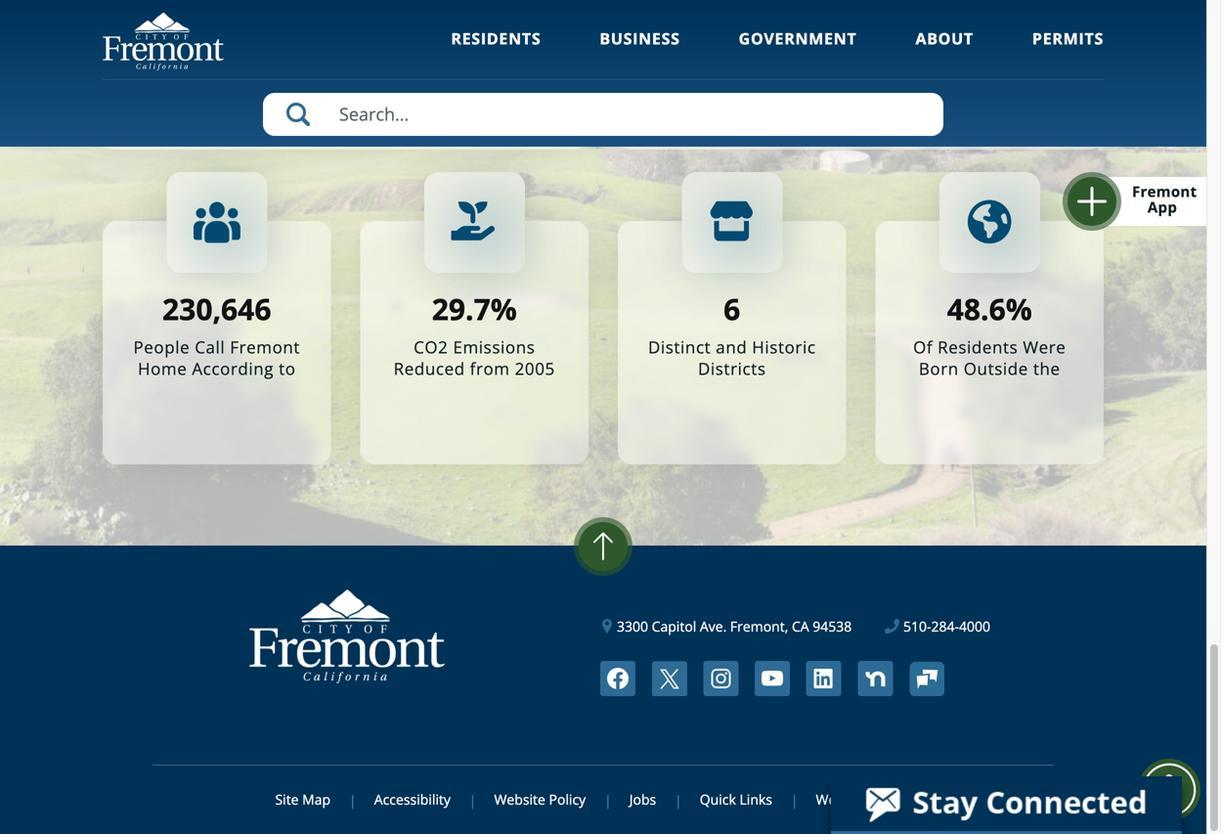 Task type: locate. For each thing, give the bounding box(es) containing it.
distinct
[[648, 336, 711, 358]]

fremont residents work hard and play hard! the city maintains countless miles of trails you can hike, bike, run & explore.
[[647, 0, 1075, 58]]

more
[[350, 75, 395, 99], [865, 75, 910, 99]]

learn more for representing
[[297, 75, 395, 99]]

fremont inside '230,646 people call fremont home according to 2020 census'
[[230, 336, 300, 358]]

quick links link
[[680, 790, 793, 809]]

% inside 48.6 % of residents were born outside the u.s.
[[1006, 289, 1033, 329]]

1 website from the left
[[494, 790, 546, 809]]

feedback
[[871, 790, 932, 809]]

% inside 29.7 % co2 emissions reduced from 2005 to 2019
[[491, 289, 517, 329]]

29.7% image
[[451, 199, 498, 246]]

footer yt icon image
[[755, 661, 790, 696]]

city
[[1043, 0, 1073, 15]]

as the "hardware side" of silicon valley, fremont boasts 900+ advanced manufacturing companies, representing 1 in every 4 jobs.
[[146, 0, 545, 58]]

learn down 1
[[297, 75, 345, 99]]

2 % from the left
[[1006, 289, 1033, 329]]

born
[[919, 358, 959, 380]]

valley,
[[415, 0, 467, 15]]

1 learn from the left
[[297, 75, 345, 99]]

call
[[195, 336, 225, 358]]

230,646 people call fremont home according to 2020 census
[[133, 289, 300, 402]]

and left play
[[888, 0, 919, 15]]

1 horizontal spatial website
[[816, 790, 868, 809]]

in
[[346, 36, 362, 58]]

fremont inside fremont app link
[[1133, 181, 1198, 201]]

1 vertical spatial the
[[1034, 358, 1061, 380]]

census
[[210, 379, 269, 402]]

u.s.
[[974, 379, 1006, 402]]

and down 6 at the right top of the page
[[716, 336, 748, 358]]

website feedback
[[816, 790, 932, 809]]

%
[[491, 289, 517, 329], [1006, 289, 1033, 329]]

1 horizontal spatial %
[[1006, 289, 1033, 329]]

2 learn more from the left
[[812, 75, 910, 99]]

0 horizontal spatial website
[[494, 790, 546, 809]]

1 horizontal spatial and
[[888, 0, 919, 15]]

bike,
[[1036, 14, 1075, 37]]

hard
[[846, 0, 884, 15]]

of
[[338, 0, 354, 15], [860, 14, 877, 37]]

ave.
[[700, 617, 727, 636]]

0 vertical spatial residents
[[451, 28, 541, 49]]

0 horizontal spatial learn
[[297, 75, 345, 99]]

1 vertical spatial residents
[[938, 336, 1019, 358]]

learn more down in
[[297, 75, 395, 99]]

230,646 image
[[193, 202, 240, 243]]

0 vertical spatial and
[[888, 0, 919, 15]]

more down the "every"
[[350, 75, 395, 99]]

0 horizontal spatial and
[[716, 336, 748, 358]]

the right outside
[[1034, 358, 1061, 380]]

284-
[[932, 617, 959, 636]]

of inside fremont residents work hard and play hard! the city maintains countless miles of trails you can hike, bike, run & explore.
[[860, 14, 877, 37]]

510-284-4000 link
[[885, 616, 991, 637]]

learn more for trails
[[812, 75, 910, 99]]

more down explore. in the right top of the page
[[865, 75, 910, 99]]

fremont app
[[1133, 181, 1198, 217]]

manufacturing
[[330, 14, 449, 37]]

% up 'were'
[[1006, 289, 1033, 329]]

1 horizontal spatial to
[[443, 379, 461, 402]]

co2
[[414, 336, 448, 358]]

1 horizontal spatial residents
[[938, 336, 1019, 358]]

1 vertical spatial and
[[716, 336, 748, 358]]

510-
[[904, 617, 932, 636]]

jobs
[[630, 790, 656, 809]]

4
[[415, 36, 424, 58]]

510-284-4000
[[904, 617, 991, 636]]

footer nd icon image
[[858, 661, 893, 696]]

1 learn more from the left
[[297, 75, 395, 99]]

learn for trails
[[812, 75, 861, 99]]

1 % from the left
[[491, 289, 517, 329]]

website
[[494, 790, 546, 809], [816, 790, 868, 809]]

from
[[470, 358, 510, 380]]

and
[[888, 0, 919, 15], [716, 336, 748, 358]]

boasts
[[146, 14, 199, 37]]

0 horizontal spatial the
[[175, 0, 201, 15]]

3300 capitol ave. fremont, ca 94538
[[617, 617, 852, 636]]

residents link
[[451, 28, 541, 76]]

permits link
[[1033, 28, 1104, 76]]

0 horizontal spatial %
[[491, 289, 517, 329]]

representing
[[224, 36, 327, 58]]

the right as
[[175, 0, 201, 15]]

silicon
[[359, 0, 411, 15]]

of left the trails at the top of page
[[860, 14, 877, 37]]

learn more down &
[[812, 75, 910, 99]]

of right side"
[[338, 0, 354, 15]]

more for trails
[[865, 75, 910, 99]]

jobs link
[[610, 790, 676, 809]]

to
[[279, 358, 296, 380], [443, 379, 461, 402]]

website left the policy
[[494, 790, 546, 809]]

hike,
[[993, 14, 1032, 37]]

learn
[[297, 75, 345, 99], [812, 75, 861, 99]]

accessibility
[[374, 790, 451, 809]]

outside
[[964, 358, 1029, 380]]

0 horizontal spatial learn more
[[297, 75, 395, 99]]

2 more from the left
[[865, 75, 910, 99]]

about link
[[916, 28, 974, 76]]

to right census
[[279, 358, 296, 380]]

0 vertical spatial the
[[175, 0, 201, 15]]

residents inside 48.6 % of residents were born outside the u.s.
[[938, 336, 1019, 358]]

footer tw icon image
[[652, 661, 687, 696]]

the inside 48.6 % of residents were born outside the u.s.
[[1034, 358, 1061, 380]]

business link
[[600, 28, 680, 76]]

explore.
[[853, 36, 919, 58]]

quick
[[700, 790, 736, 809]]

% for 48.6
[[1006, 289, 1033, 329]]

business
[[600, 28, 680, 49]]

1 horizontal spatial of
[[860, 14, 877, 37]]

2 learn from the left
[[812, 75, 861, 99]]

of inside as the "hardware side" of silicon valley, fremont boasts 900+ advanced manufacturing companies, representing 1 in every 4 jobs.
[[338, 0, 354, 15]]

1 horizontal spatial more
[[865, 75, 910, 99]]

can
[[960, 14, 989, 37]]

companies,
[[453, 14, 545, 37]]

districts
[[698, 358, 766, 380]]

residents down valley,
[[451, 28, 541, 49]]

0 horizontal spatial of
[[338, 0, 354, 15]]

more for representing
[[350, 75, 395, 99]]

to left 2019
[[443, 379, 461, 402]]

1 horizontal spatial learn more
[[812, 75, 910, 99]]

learn down &
[[812, 75, 861, 99]]

3300
[[617, 617, 648, 636]]

play
[[924, 0, 957, 15]]

reduced
[[394, 358, 465, 380]]

0 horizontal spatial more
[[350, 75, 395, 99]]

the
[[175, 0, 201, 15], [1034, 358, 1061, 380]]

residents down 48.6
[[938, 336, 1019, 358]]

residents
[[451, 28, 541, 49], [938, 336, 1019, 358]]

and inside 6 distinct and historic districts
[[716, 336, 748, 358]]

the
[[1009, 0, 1038, 15]]

1 horizontal spatial learn
[[812, 75, 861, 99]]

website for website policy
[[494, 790, 546, 809]]

website policy link
[[474, 790, 606, 809]]

0 horizontal spatial to
[[279, 358, 296, 380]]

hard!
[[962, 0, 1004, 15]]

learn for representing
[[297, 75, 345, 99]]

2 website from the left
[[816, 790, 868, 809]]

to inside '230,646 people call fremont home according to 2020 census'
[[279, 358, 296, 380]]

1 horizontal spatial the
[[1034, 358, 1061, 380]]

% up emissions
[[491, 289, 517, 329]]

website left the feedback
[[816, 790, 868, 809]]

1 more from the left
[[350, 75, 395, 99]]

fremont,
[[731, 617, 789, 636]]

the inside as the "hardware side" of silicon valley, fremont boasts 900+ advanced manufacturing companies, representing 1 in every 4 jobs.
[[175, 0, 201, 15]]

as
[[151, 0, 170, 15]]

residents
[[722, 0, 797, 15]]



Task type: vqa. For each thing, say whether or not it's contained in the screenshot.
"Counter" to the left
no



Task type: describe. For each thing, give the bounding box(es) containing it.
48.6 % of residents were born outside the u.s.
[[914, 289, 1067, 402]]

government
[[739, 28, 857, 49]]

900+
[[204, 14, 243, 37]]

3300 capitol ave. fremont, ca 94538 link
[[602, 616, 852, 637]]

government link
[[739, 28, 857, 76]]

according
[[192, 358, 274, 380]]

website feedback link
[[796, 790, 932, 809]]

footer li icon image
[[807, 661, 842, 696]]

6 distinct and historic districts
[[648, 289, 816, 380]]

footer fb icon image
[[601, 661, 636, 696]]

1
[[332, 36, 342, 58]]

people
[[133, 336, 190, 358]]

maintains
[[647, 14, 727, 37]]

miles
[[813, 14, 856, 37]]

website for website feedback
[[816, 790, 868, 809]]

site map link
[[275, 790, 351, 809]]

48.6% image
[[967, 199, 1014, 246]]

run
[[803, 36, 832, 58]]

capitol
[[652, 617, 697, 636]]

home
[[138, 358, 187, 380]]

to inside 29.7 % co2 emissions reduced from 2005 to 2019
[[443, 379, 461, 402]]

0 horizontal spatial residents
[[451, 28, 541, 49]]

29.7 % co2 emissions reduced from 2005 to 2019
[[394, 289, 555, 402]]

historic
[[752, 336, 816, 358]]

work
[[802, 0, 841, 15]]

countless
[[732, 14, 808, 37]]

Search text field
[[263, 93, 944, 136]]

you
[[926, 14, 956, 37]]

about
[[916, 28, 974, 49]]

fremont app link
[[1089, 177, 1207, 226]]

footer ig icon image
[[704, 661, 739, 696]]

trails
[[881, 14, 922, 37]]

side"
[[294, 0, 333, 15]]

and inside fremont residents work hard and play hard! the city maintains countless miles of trails you can hike, bike, run & explore.
[[888, 0, 919, 15]]

ca
[[792, 617, 809, 636]]

accessibility link
[[354, 790, 471, 809]]

2020
[[165, 379, 205, 402]]

2019
[[465, 379, 506, 402]]

site map
[[275, 790, 331, 809]]

fremont inside as the "hardware side" of silicon valley, fremont boasts 900+ advanced manufacturing companies, representing 1 in every 4 jobs.
[[472, 0, 541, 15]]

advanced
[[248, 14, 325, 37]]

policy
[[549, 790, 586, 809]]

permits
[[1033, 28, 1104, 49]]

fremont inside fremont residents work hard and play hard! the city maintains countless miles of trails you can hike, bike, run & explore.
[[649, 0, 718, 15]]

4000
[[959, 617, 991, 636]]

emissions
[[453, 336, 535, 358]]

quick links
[[700, 790, 773, 809]]

app
[[1148, 197, 1178, 217]]

site
[[275, 790, 299, 809]]

map
[[302, 790, 331, 809]]

&
[[836, 36, 849, 58]]

29.7
[[432, 289, 491, 329]]

% for 29.7
[[491, 289, 517, 329]]

were
[[1023, 336, 1067, 358]]

jobs.
[[429, 36, 467, 58]]

stay connected image
[[831, 777, 1181, 831]]

of
[[914, 336, 933, 358]]

48.6
[[947, 289, 1006, 329]]

"hardware
[[206, 0, 289, 15]]

links
[[740, 790, 773, 809]]

6
[[724, 289, 741, 329]]

2005
[[515, 358, 555, 380]]

6 image
[[709, 199, 756, 246]]

every
[[366, 36, 410, 58]]

94538
[[813, 617, 852, 636]]

230,646
[[162, 289, 271, 329]]

footer my icon image
[[910, 661, 945, 696]]

website policy
[[494, 790, 586, 809]]



